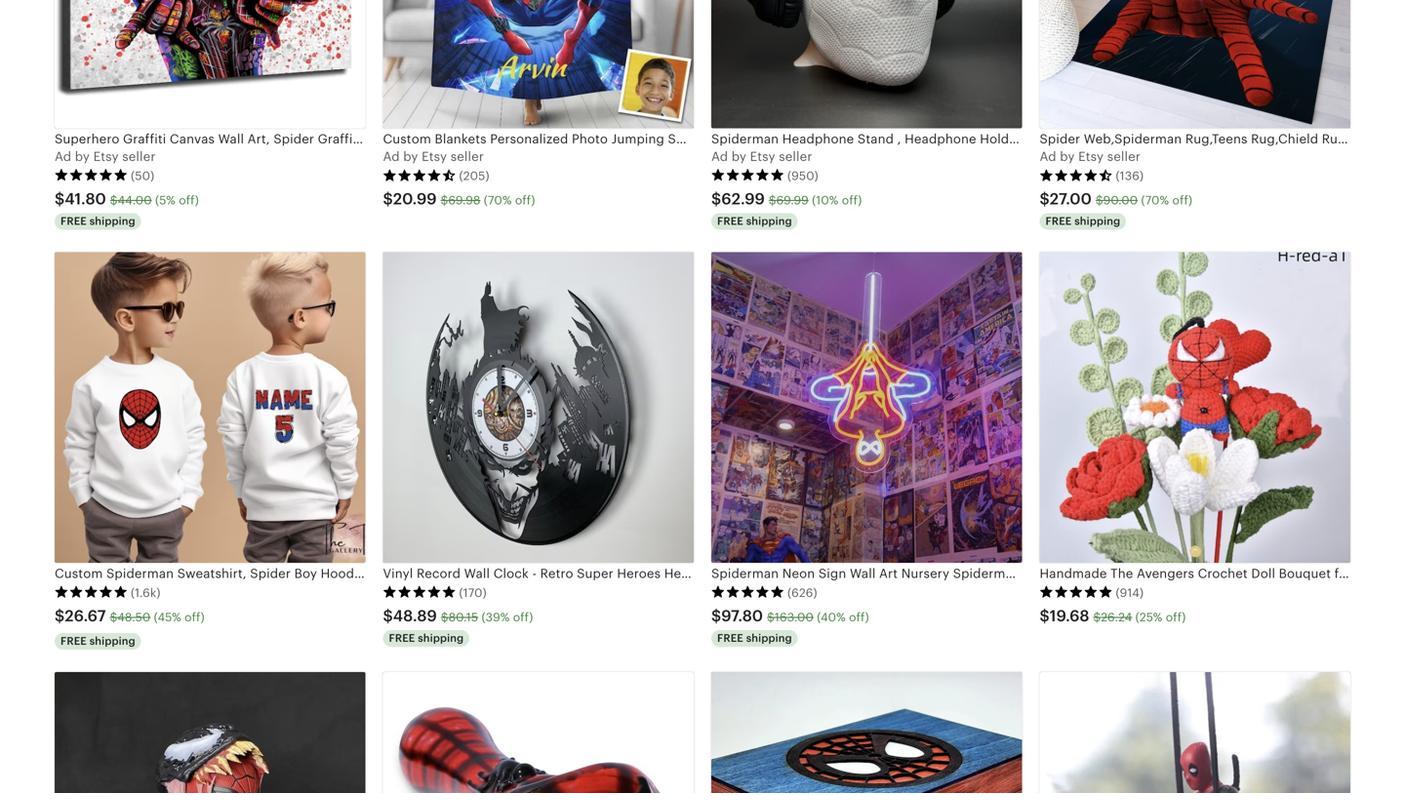 Task type: locate. For each thing, give the bounding box(es) containing it.
free down 41.80
[[61, 215, 87, 227]]

seller up (50)
[[122, 149, 156, 164]]

etsy for 41.80
[[93, 149, 119, 164]]

blanket
[[797, 132, 843, 146]]

free inside $ 41.80 $ 44.00 (5% off) free shipping
[[61, 215, 87, 227]]

b
[[75, 149, 83, 164], [403, 149, 411, 164], [732, 149, 740, 164], [1060, 149, 1068, 164]]

27.00
[[1050, 190, 1092, 208]]

wall
[[464, 567, 490, 581]]

superhero graffiti canvas wall art, spider graffiti canvas and poster print, best gift for friends and kids image
[[55, 0, 365, 128]]

69.98
[[448, 194, 481, 207]]

-
[[532, 567, 537, 581]]

d down boy
[[720, 149, 728, 164]]

a up $ 41.80 $ 44.00 (5% off) free shipping at the top of the page
[[55, 149, 63, 164]]

free down '97.80'
[[717, 632, 743, 645]]

2 seller from the left
[[451, 149, 484, 164]]

off) inside $ 41.80 $ 44.00 (5% off) free shipping
[[179, 194, 199, 207]]

5 out of 5 stars image down 'man'
[[711, 585, 785, 599]]

(914)
[[1116, 586, 1144, 599]]

b for 27.00
[[1060, 149, 1068, 164]]

shipping down 44.00
[[89, 215, 135, 227]]

4 b from the left
[[1060, 149, 1068, 164]]

off) right "(39%"
[[513, 611, 533, 624]]

4.5 out of 5 stars image up 20.99
[[383, 168, 456, 182]]

a up $ 27.00 $ 90.00 (70% off) free shipping in the right of the page
[[1040, 149, 1049, 164]]

5 out of 5 stars image up 48.89
[[383, 585, 456, 599]]

3 a d b y etsy seller from the left
[[1040, 149, 1141, 164]]

d up 27.00
[[1048, 149, 1056, 164]]

bedroom
[[905, 567, 961, 581]]

off) right (5%
[[179, 194, 199, 207]]

3 y from the left
[[740, 149, 747, 164]]

a inside custom blankets personalized photo jumping spider boy spinning blanket a d b y etsy seller
[[383, 149, 392, 164]]

off) right "90.00"
[[1172, 194, 1193, 207]]

1 etsy from the left
[[93, 149, 119, 164]]

off) right "(25%" at the right bottom
[[1166, 611, 1186, 624]]

free inside $ 62.99 $ 69.99 (10% off) free shipping
[[717, 215, 743, 227]]

4 a from the left
[[1040, 149, 1049, 164]]

vinyl record wall clock - retro super heroes hero art for man cave, living room or bedroom decor
[[383, 567, 1002, 581]]

$ down art
[[711, 607, 721, 625]]

seller
[[122, 149, 156, 164], [451, 149, 484, 164], [779, 149, 812, 164], [1107, 149, 1141, 164]]

5 out of 5 stars image
[[55, 168, 128, 182], [711, 168, 785, 182], [55, 585, 128, 599], [383, 585, 456, 599], [711, 585, 785, 599], [1040, 585, 1113, 599]]

2 a d b y etsy seller from the left
[[711, 149, 812, 164]]

4 etsy from the left
[[1078, 149, 1104, 164]]

shipping down $ 26.67 $ 48.50 (45% off)
[[89, 635, 135, 648]]

2 d from the left
[[392, 149, 400, 164]]

seller up (950)
[[779, 149, 812, 164]]

spiderman headphone stand , headphone holder , room decor , gaming , office, desktop , paintable bust , 3d printed image
[[711, 0, 1022, 128]]

2 horizontal spatial a d b y etsy seller
[[1040, 149, 1141, 164]]

free for 27.00
[[1046, 215, 1072, 227]]

1 a d b y etsy seller from the left
[[55, 149, 156, 164]]

4.5 out of 5 stars image up 27.00
[[1040, 168, 1113, 182]]

a d b y etsy seller down the 'spinning'
[[711, 149, 812, 164]]

y down custom
[[411, 149, 418, 164]]

$ inside $ 20.99 $ 69.98 (70% off)
[[441, 194, 448, 207]]

record
[[417, 567, 461, 581]]

free down 26.67
[[61, 635, 87, 648]]

a down boy
[[711, 149, 720, 164]]

free down 48.89
[[389, 632, 415, 645]]

off) inside $ 97.80 $ 163.00 (40% off) free shipping
[[849, 611, 869, 624]]

1 horizontal spatial a d b y etsy seller
[[711, 149, 812, 164]]

custom blankets personalized photo jumping spider boy spinning blanket a d b y etsy seller
[[383, 132, 843, 164]]

shipping inside $ 97.80 $ 163.00 (40% off) free shipping
[[746, 632, 792, 645]]

off) right (45%
[[185, 611, 205, 624]]

0 horizontal spatial (70%
[[484, 194, 512, 207]]

shipping for 62.99
[[746, 215, 792, 227]]

shipping down 69.99
[[746, 215, 792, 227]]

shipping down "90.00"
[[1075, 215, 1120, 227]]

free inside $ 27.00 $ 90.00 (70% off) free shipping
[[1046, 215, 1072, 227]]

2 y from the left
[[411, 149, 418, 164]]

163.00
[[775, 611, 814, 624]]

shipping inside $ 62.99 $ 69.99 (10% off) free shipping
[[746, 215, 792, 227]]

b down custom
[[403, 149, 411, 164]]

etsy up 27.00
[[1078, 149, 1104, 164]]

2 (70% from the left
[[1141, 194, 1169, 207]]

off) right 69.98 at the top left of the page
[[515, 194, 535, 207]]

d down custom
[[392, 149, 400, 164]]

shipping
[[89, 215, 135, 227], [746, 215, 792, 227], [1075, 215, 1120, 227], [418, 632, 464, 645], [746, 632, 792, 645], [89, 635, 135, 648]]

$ 48.89 $ 80.15 (39% off) free shipping
[[383, 607, 533, 645]]

19.68
[[1050, 607, 1090, 625]]

jumping
[[611, 132, 665, 146]]

a d b y etsy seller for 62.99
[[711, 149, 812, 164]]

(70% inside $ 27.00 $ 90.00 (70% off) free shipping
[[1141, 194, 1169, 207]]

(70% right 69.98 at the top left of the page
[[484, 194, 512, 207]]

$ left 26.24
[[1040, 607, 1050, 625]]

3 d from the left
[[720, 149, 728, 164]]

1 seller from the left
[[122, 149, 156, 164]]

off) inside $ 27.00 $ 90.00 (70% off) free shipping
[[1172, 194, 1193, 207]]

etsy inside custom blankets personalized photo jumping spider boy spinning blanket a d b y etsy seller
[[422, 149, 447, 164]]

$ left 44.00
[[55, 190, 65, 208]]

3 a from the left
[[711, 149, 720, 164]]

$ down custom
[[383, 190, 393, 208]]

$ up free shipping
[[55, 607, 65, 625]]

(39%
[[482, 611, 510, 624]]

off) right (40%
[[849, 611, 869, 624]]

off) for 41.80
[[179, 194, 199, 207]]

free for 41.80
[[61, 215, 87, 227]]

or
[[888, 567, 901, 581]]

4 d from the left
[[1048, 149, 1056, 164]]

d
[[63, 149, 71, 164], [392, 149, 400, 164], [720, 149, 728, 164], [1048, 149, 1056, 164]]

4.5 out of 5 stars image
[[383, 168, 456, 182], [1040, 168, 1113, 182]]

free
[[61, 215, 87, 227], [717, 215, 743, 227], [1046, 215, 1072, 227], [389, 632, 415, 645], [717, 632, 743, 645], [61, 635, 87, 648]]

4 y from the left
[[1068, 149, 1075, 164]]

a d b y etsy seller for 27.00
[[1040, 149, 1141, 164]]

a d b y etsy seller up (50)
[[55, 149, 156, 164]]

y down the 'spinning'
[[740, 149, 747, 164]]

etsy
[[93, 149, 119, 164], [422, 149, 447, 164], [750, 149, 775, 164], [1078, 149, 1104, 164]]

spidey box personalization available spiderman inspired image
[[711, 673, 1022, 793]]

seller up (136)
[[1107, 149, 1141, 164]]

44.00
[[118, 194, 152, 207]]

b for 41.80
[[75, 149, 83, 164]]

(50)
[[131, 169, 154, 182]]

etsy down the 'spinning'
[[750, 149, 775, 164]]

etsy down blankets
[[422, 149, 447, 164]]

a for 41.80
[[55, 149, 63, 164]]

1 (70% from the left
[[484, 194, 512, 207]]

$ right the 19.68
[[1093, 611, 1101, 624]]

shipping down the 163.00
[[746, 632, 792, 645]]

etsy up 41.80
[[93, 149, 119, 164]]

62.99
[[721, 190, 765, 208]]

5 out of 5 stars image up the 19.68
[[1040, 585, 1113, 599]]

a
[[55, 149, 63, 164], [383, 149, 392, 164], [711, 149, 720, 164], [1040, 149, 1049, 164]]

off) for 62.99
[[842, 194, 862, 207]]

5 out of 5 stars image for 19.68
[[1040, 585, 1113, 599]]

custom
[[383, 132, 431, 146]]

5 out of 5 stars image up 26.67
[[55, 585, 128, 599]]

shipping for 27.00
[[1075, 215, 1120, 227]]

clock
[[493, 567, 529, 581]]

free inside $ 97.80 $ 163.00 (40% off) free shipping
[[717, 632, 743, 645]]

free inside $ 48.89 $ 80.15 (39% off) free shipping
[[389, 632, 415, 645]]

d up 41.80
[[63, 149, 71, 164]]

2 b from the left
[[403, 149, 411, 164]]

3 seller from the left
[[779, 149, 812, 164]]

free down 27.00
[[1046, 215, 1072, 227]]

1 horizontal spatial 4.5 out of 5 stars image
[[1040, 168, 1113, 182]]

$
[[55, 190, 65, 208], [383, 190, 393, 208], [711, 190, 721, 208], [1040, 190, 1050, 208], [110, 194, 118, 207], [441, 194, 448, 207], [769, 194, 776, 207], [1096, 194, 1103, 207], [55, 607, 65, 625], [383, 607, 393, 625], [711, 607, 721, 625], [1040, 607, 1050, 625], [110, 611, 117, 624], [441, 611, 449, 624], [767, 611, 775, 624], [1093, 611, 1101, 624]]

$ right 41.80
[[110, 194, 118, 207]]

y up 41.80
[[83, 149, 90, 164]]

a d b y etsy seller for 41.80
[[55, 149, 156, 164]]

1 y from the left
[[83, 149, 90, 164]]

(70%
[[484, 194, 512, 207], [1141, 194, 1169, 207]]

y up 27.00
[[1068, 149, 1075, 164]]

1 a from the left
[[55, 149, 63, 164]]

$ right 26.67
[[110, 611, 117, 624]]

seller inside custom blankets personalized photo jumping spider boy spinning blanket a d b y etsy seller
[[451, 149, 484, 164]]

photo
[[572, 132, 608, 146]]

shipping for 97.80
[[746, 632, 792, 645]]

2 etsy from the left
[[422, 149, 447, 164]]

off) inside $ 48.89 $ 80.15 (39% off) free shipping
[[513, 611, 533, 624]]

off) inside $ 62.99 $ 69.99 (10% off) free shipping
[[842, 194, 862, 207]]

off) for 97.80
[[849, 611, 869, 624]]

spider
[[668, 132, 709, 146]]

3 etsy from the left
[[750, 149, 775, 164]]

b up 27.00
[[1060, 149, 1068, 164]]

0 horizontal spatial 4.5 out of 5 stars image
[[383, 168, 456, 182]]

4 seller from the left
[[1107, 149, 1141, 164]]

seller down blankets
[[451, 149, 484, 164]]

handmade the avengers crochet doll bouquet for birthday gift, knitted rose&tulip flowers for wife, boyfriend, ship from newyork in 2 days image
[[1040, 252, 1351, 563]]

a down custom
[[383, 149, 392, 164]]

(70% inside $ 20.99 $ 69.98 (70% off)
[[484, 194, 512, 207]]

shipping inside $ 27.00 $ 90.00 (70% off) free shipping
[[1075, 215, 1120, 227]]

$ right 20.99
[[441, 194, 448, 207]]

0 horizontal spatial a d b y etsy seller
[[55, 149, 156, 164]]

off) for 27.00
[[1172, 194, 1193, 207]]

super
[[577, 567, 614, 581]]

spiderman neon sign wall art nursery spiderman neon superhero décor kids room wall art spiderman gifts neon art avengers art gift for him image
[[711, 252, 1022, 563]]

y
[[83, 149, 90, 164], [411, 149, 418, 164], [740, 149, 747, 164], [1068, 149, 1075, 164]]

off) right (10%
[[842, 194, 862, 207]]

shipping inside $ 48.89 $ 80.15 (39% off) free shipping
[[418, 632, 464, 645]]

b down boy
[[732, 149, 740, 164]]

b inside custom blankets personalized photo jumping spider boy spinning blanket a d b y etsy seller
[[403, 149, 411, 164]]

b up 41.80
[[75, 149, 83, 164]]

2 a from the left
[[383, 149, 392, 164]]

5 out of 5 stars image up 41.80
[[55, 168, 128, 182]]

a d b y etsy seller up (136)
[[1040, 149, 1141, 164]]

(70% right "90.00"
[[1141, 194, 1169, 207]]

$ down boy
[[711, 190, 721, 208]]

off) inside the $ 19.68 $ 26.24 (25% off)
[[1166, 611, 1186, 624]]

48.89
[[393, 607, 437, 625]]

$ 26.67 $ 48.50 (45% off)
[[55, 607, 205, 625]]

$ inside $ 26.67 $ 48.50 (45% off)
[[110, 611, 117, 624]]

3 b from the left
[[732, 149, 740, 164]]

off)
[[179, 194, 199, 207], [515, 194, 535, 207], [842, 194, 862, 207], [1172, 194, 1193, 207], [185, 611, 205, 624], [513, 611, 533, 624], [849, 611, 869, 624], [1166, 611, 1186, 624]]

1 4.5 out of 5 stars image from the left
[[383, 168, 456, 182]]

shipping inside $ 41.80 $ 44.00 (5% off) free shipping
[[89, 215, 135, 227]]

off) inside $ 20.99 $ 69.98 (70% off)
[[515, 194, 535, 207]]

(40%
[[817, 611, 846, 624]]

seller for 62.99
[[779, 149, 812, 164]]

y for 62.99
[[740, 149, 747, 164]]

1 d from the left
[[63, 149, 71, 164]]

off) inside $ 26.67 $ 48.50 (45% off)
[[185, 611, 205, 624]]

hero
[[664, 567, 694, 581]]

free down 62.99
[[717, 215, 743, 227]]

26.67
[[65, 607, 106, 625]]

pipe spiderman pipe glass pipe spiderman grinder image
[[383, 673, 694, 793]]

art
[[698, 567, 716, 581]]

2 4.5 out of 5 stars image from the left
[[1040, 168, 1113, 182]]

(1.6k)
[[131, 586, 161, 599]]

(5%
[[155, 194, 176, 207]]

y for 41.80
[[83, 149, 90, 164]]

spinning
[[739, 132, 794, 146]]

off) for 48.89
[[513, 611, 533, 624]]

shipping down the 80.15
[[418, 632, 464, 645]]

a d b y etsy seller
[[55, 149, 156, 164], [711, 149, 812, 164], [1040, 149, 1141, 164]]

1 horizontal spatial (70%
[[1141, 194, 1169, 207]]

1 b from the left
[[75, 149, 83, 164]]



Task type: describe. For each thing, give the bounding box(es) containing it.
(626)
[[787, 586, 817, 599]]

(170)
[[459, 586, 487, 599]]

(10%
[[812, 194, 839, 207]]

$ 41.80 $ 44.00 (5% off) free shipping
[[55, 190, 199, 227]]

blankets
[[435, 132, 487, 146]]

decor
[[965, 567, 1002, 581]]

90.00
[[1103, 194, 1138, 207]]

69.99
[[776, 194, 809, 207]]

(205)
[[459, 169, 490, 182]]

etsy for 27.00
[[1078, 149, 1104, 164]]

y inside custom blankets personalized photo jumping spider boy spinning blanket a d b y etsy seller
[[411, 149, 418, 164]]

$ right '97.80'
[[767, 611, 775, 624]]

$ right 62.99
[[769, 194, 776, 207]]

boy
[[712, 132, 735, 146]]

free for 97.80
[[717, 632, 743, 645]]

shipping for 41.80
[[89, 215, 135, 227]]

(45%
[[154, 611, 181, 624]]

free for 62.99
[[717, 215, 743, 227]]

5 out of 5 stars image for 26.67
[[55, 585, 128, 599]]

(70% for 27.00
[[1141, 194, 1169, 207]]

$ 62.99 $ 69.99 (10% off) free shipping
[[711, 190, 862, 227]]

for
[[720, 567, 737, 581]]

d for 41.80
[[63, 149, 71, 164]]

retro
[[540, 567, 573, 581]]

y for 27.00
[[1068, 149, 1075, 164]]

4.5 out of 5 stars image for 20.99
[[383, 168, 456, 182]]

off) for 19.68
[[1166, 611, 1186, 624]]

vinyl record wall clock - retro super heroes hero art for man cave, living room or bedroom decor image
[[383, 252, 694, 563]]

41.80
[[65, 190, 106, 208]]

custom spiderman sweatshirt, spider boy hoodie, birthday spiderman sweater, birthday boy gift, birthday age, gift for boy, personalized gift image
[[55, 252, 365, 563]]

a for 62.99
[[711, 149, 720, 164]]

(136)
[[1116, 169, 1144, 182]]

vinyl
[[383, 567, 413, 581]]

d for 62.99
[[720, 149, 728, 164]]

5 out of 5 stars image up 62.99
[[711, 168, 785, 182]]

deadpool car hanging ornament - car hanging accessories image
[[1040, 673, 1351, 793]]

$ 97.80 $ 163.00 (40% off) free shipping
[[711, 607, 869, 645]]

$ right 27.00
[[1096, 194, 1103, 207]]

seller for 41.80
[[122, 149, 156, 164]]

$ inside the $ 19.68 $ 26.24 (25% off)
[[1093, 611, 1101, 624]]

free shipping
[[61, 635, 135, 648]]

d inside custom blankets personalized photo jumping spider boy spinning blanket a d b y etsy seller
[[392, 149, 400, 164]]

$ 19.68 $ 26.24 (25% off)
[[1040, 607, 1186, 625]]

26.24
[[1101, 611, 1132, 624]]

d for 27.00
[[1048, 149, 1056, 164]]

a for 27.00
[[1040, 149, 1049, 164]]

shipping for 48.89
[[418, 632, 464, 645]]

cave,
[[770, 567, 805, 581]]

$ down vinyl
[[383, 607, 393, 625]]

$ 20.99 $ 69.98 (70% off)
[[383, 190, 535, 208]]

b for 62.99
[[732, 149, 740, 164]]

20.99
[[393, 190, 437, 208]]

5 out of 5 stars image for 48.89
[[383, 585, 456, 599]]

80.15
[[449, 611, 478, 624]]

seller for 27.00
[[1107, 149, 1141, 164]]

room
[[849, 567, 885, 581]]

spiderman/venom head bust with stand, marvel spiderman fan art decor, gamer gift, marvel figurine/statue image
[[55, 673, 365, 793]]

custom blankets personalized photo jumping spider boy spinning blanket image
[[383, 0, 694, 128]]

etsy for 62.99
[[750, 149, 775, 164]]

off) for 20.99
[[515, 194, 535, 207]]

$ left "90.00"
[[1040, 190, 1050, 208]]

free for 48.89
[[389, 632, 415, 645]]

4.5 out of 5 stars image for 27.00
[[1040, 168, 1113, 182]]

heroes
[[617, 567, 661, 581]]

48.50
[[117, 611, 151, 624]]

off) for 26.67
[[185, 611, 205, 624]]

97.80
[[721, 607, 763, 625]]

personalized
[[490, 132, 568, 146]]

(70% for 20.99
[[484, 194, 512, 207]]

$ 27.00 $ 90.00 (70% off) free shipping
[[1040, 190, 1193, 227]]

5 out of 5 stars image for 97.80
[[711, 585, 785, 599]]

living
[[808, 567, 846, 581]]

(25%
[[1135, 611, 1163, 624]]

man
[[741, 567, 767, 581]]

spider web,spiderman rug,teens rug,chield rug,avengers rug,spiderman,cools rug,fantastic rug,kids room rug,area rug,boy room rug,sport decor image
[[1040, 0, 1351, 128]]

$ right 48.89
[[441, 611, 449, 624]]

(950)
[[787, 169, 819, 182]]



Task type: vqa. For each thing, say whether or not it's contained in the screenshot.
10, Dec
no



